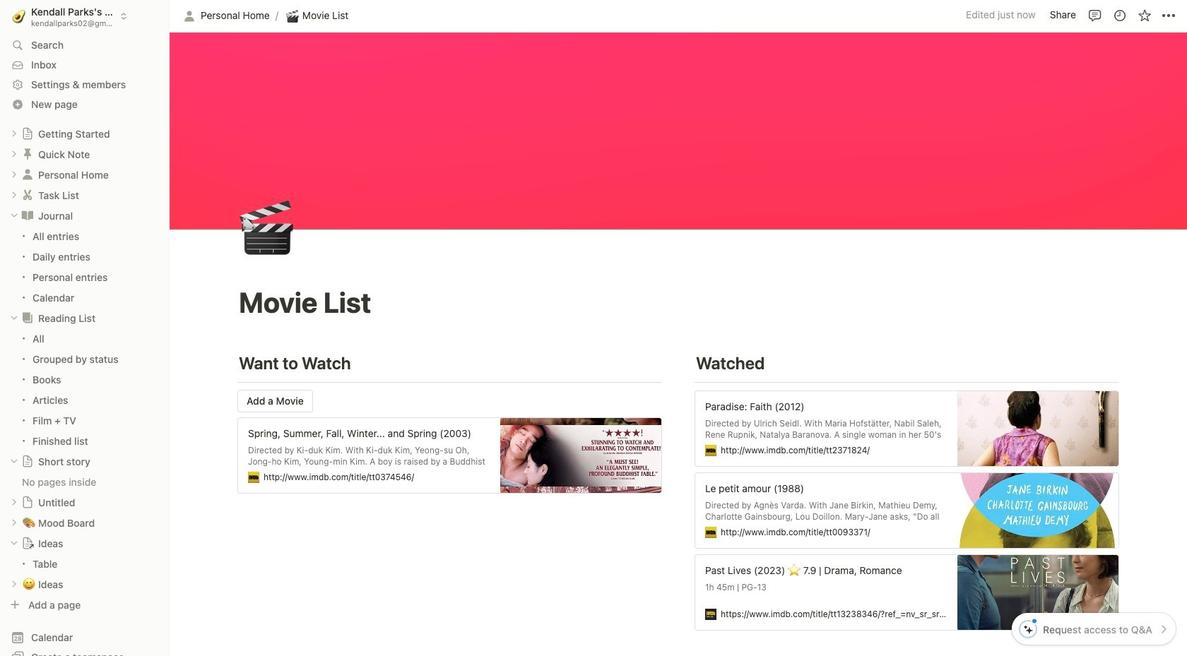 Task type: locate. For each thing, give the bounding box(es) containing it.
close image
[[10, 211, 18, 220], [10, 457, 18, 466], [10, 539, 18, 548]]

🎬 image
[[286, 7, 299, 24], [240, 193, 295, 265]]

change page icon image
[[21, 127, 34, 140], [20, 147, 35, 161], [20, 168, 35, 182], [20, 188, 35, 202], [20, 209, 35, 223], [20, 311, 35, 325], [21, 455, 34, 468], [21, 496, 34, 509], [21, 537, 34, 550]]

0 vertical spatial open image
[[10, 150, 18, 158]]

1 vertical spatial close image
[[10, 457, 18, 466]]

1 vertical spatial 🎬 image
[[240, 193, 295, 265]]

1 close image from the top
[[10, 211, 18, 220]]

open image
[[10, 150, 18, 158], [10, 191, 18, 199], [10, 519, 18, 527]]

2 open image from the top
[[10, 170, 18, 179]]

comments image
[[1088, 8, 1102, 22]]

2 vertical spatial open image
[[10, 519, 18, 527]]

2 open image from the top
[[10, 191, 18, 199]]

3 open image from the top
[[10, 498, 18, 507]]

3 open image from the top
[[10, 519, 18, 527]]

0 vertical spatial group
[[0, 226, 170, 308]]

1 vertical spatial open image
[[10, 191, 18, 199]]

1 group from the top
[[0, 226, 170, 308]]

😀 image
[[23, 576, 35, 592]]

2 close image from the top
[[10, 457, 18, 466]]

2 vertical spatial close image
[[10, 539, 18, 548]]

2 group from the top
[[0, 328, 170, 451]]

0 vertical spatial close image
[[10, 211, 18, 220]]

group
[[0, 226, 170, 308], [0, 328, 170, 451]]

open image
[[10, 129, 18, 138], [10, 170, 18, 179], [10, 498, 18, 507], [10, 580, 18, 589]]

1 open image from the top
[[10, 150, 18, 158]]

🎨 image
[[23, 515, 35, 531]]

1 vertical spatial group
[[0, 328, 170, 451]]



Task type: vqa. For each thing, say whether or not it's contained in the screenshot.
Close tooltip image at the right bottom of the page
no



Task type: describe. For each thing, give the bounding box(es) containing it.
updates image
[[1113, 8, 1127, 22]]

0 vertical spatial 🎬 image
[[286, 7, 299, 24]]

1 open image from the top
[[10, 129, 18, 138]]

3 close image from the top
[[10, 539, 18, 548]]

4 open image from the top
[[10, 580, 18, 589]]

favorite image
[[1138, 8, 1152, 22]]

close image
[[10, 314, 18, 322]]

🥑 image
[[12, 7, 26, 25]]



